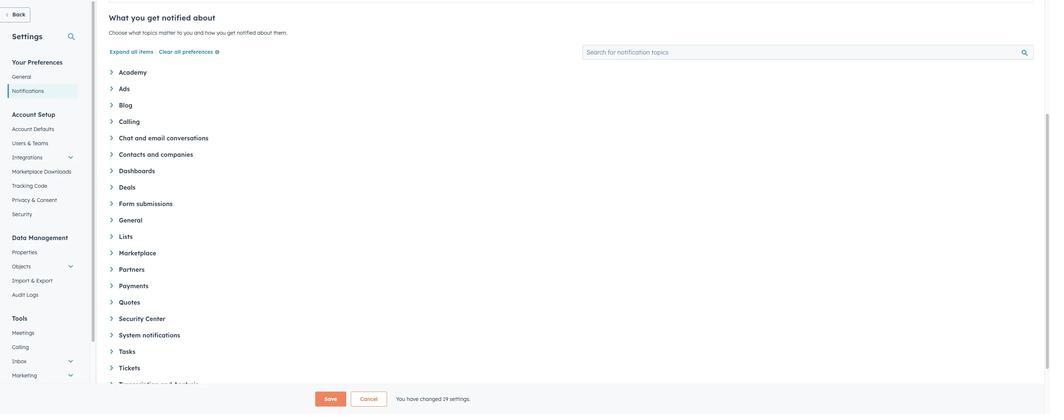 Task type: vqa. For each thing, say whether or not it's contained in the screenshot.
Unassigned BUTTON
no



Task type: locate. For each thing, give the bounding box(es) containing it.
caret image
[[110, 70, 113, 75], [110, 234, 113, 239], [110, 251, 113, 256], [110, 267, 113, 272], [110, 300, 113, 305], [110, 317, 113, 322], [110, 350, 113, 354], [110, 366, 113, 371]]

system notifications button
[[110, 332, 1031, 340]]

all
[[131, 49, 137, 55], [174, 49, 181, 55]]

1 all from the left
[[131, 49, 137, 55]]

caret image for partners
[[110, 267, 113, 272]]

properties link
[[7, 246, 78, 260]]

11 caret image from the top
[[110, 333, 113, 338]]

caret image for lists
[[110, 234, 113, 239]]

1 horizontal spatial get
[[227, 30, 235, 36]]

what you get notified about
[[109, 13, 215, 22]]

inbox button
[[7, 355, 78, 369]]

caret image inside the "chat and email conversations" dropdown button
[[110, 136, 113, 141]]

& for consent
[[32, 197, 35, 204]]

7 caret image from the top
[[110, 350, 113, 354]]

back
[[12, 11, 25, 18]]

2 account from the top
[[12, 126, 32, 133]]

1 horizontal spatial notified
[[237, 30, 256, 36]]

12 caret image from the top
[[110, 383, 113, 387]]

your
[[12, 59, 26, 66]]

0 horizontal spatial you
[[131, 13, 145, 22]]

conversations
[[167, 135, 208, 142]]

& right users
[[27, 140, 31, 147]]

you right how at the left
[[217, 30, 226, 36]]

caret image inside tickets dropdown button
[[110, 366, 113, 371]]

account up users
[[12, 126, 32, 133]]

you right to
[[184, 30, 193, 36]]

marketplace inside account setup element
[[12, 169, 43, 175]]

caret image inside system notifications "dropdown button"
[[110, 333, 113, 338]]

transcription and analysis button
[[110, 381, 1031, 389]]

caret image inside "deals" dropdown button
[[110, 185, 113, 190]]

data
[[12, 234, 27, 242]]

caret image for academy
[[110, 70, 113, 75]]

partners
[[119, 266, 145, 274]]

caret image for contacts and companies
[[110, 152, 113, 157]]

all for clear
[[174, 49, 181, 55]]

calling up the chat
[[119, 118, 140, 126]]

2 caret image from the top
[[110, 103, 113, 108]]

how
[[205, 30, 215, 36]]

1 horizontal spatial calling
[[119, 118, 140, 126]]

caret image for tasks
[[110, 350, 113, 354]]

1 vertical spatial about
[[257, 30, 272, 36]]

security for security
[[12, 211, 32, 218]]

1 vertical spatial security
[[119, 316, 144, 323]]

all inside button
[[174, 49, 181, 55]]

0 horizontal spatial general
[[12, 74, 31, 80]]

caret image inside general dropdown button
[[110, 218, 113, 223]]

2 vertical spatial &
[[31, 278, 35, 285]]

caret image for chat and email conversations
[[110, 136, 113, 141]]

caret image inside payments dropdown button
[[110, 284, 113, 289]]

account up account defaults
[[12, 111, 36, 119]]

account defaults link
[[7, 122, 78, 136]]

deals
[[119, 184, 136, 191]]

caret image inside transcription and analysis dropdown button
[[110, 383, 113, 387]]

dashboards
[[119, 168, 155, 175]]

1 vertical spatial calling
[[12, 344, 29, 351]]

caret image for security center
[[110, 317, 113, 322]]

ads button
[[110, 85, 1031, 93]]

1 vertical spatial &
[[32, 197, 35, 204]]

caret image inside "calling" dropdown button
[[110, 119, 113, 124]]

caret image inside marketplace dropdown button
[[110, 251, 113, 256]]

0 vertical spatial account
[[12, 111, 36, 119]]

marketplace up partners
[[119, 250, 156, 257]]

4 caret image from the top
[[110, 136, 113, 141]]

general
[[12, 74, 31, 80], [119, 217, 142, 224]]

general button
[[110, 217, 1031, 224]]

tools element
[[7, 315, 78, 415]]

caret image inside quotes 'dropdown button'
[[110, 300, 113, 305]]

account
[[12, 111, 36, 119], [12, 126, 32, 133]]

2 all from the left
[[174, 49, 181, 55]]

1 vertical spatial general
[[119, 217, 142, 224]]

1 horizontal spatial all
[[174, 49, 181, 55]]

19
[[443, 396, 448, 403]]

3 caret image from the top
[[110, 251, 113, 256]]

caret image for deals
[[110, 185, 113, 190]]

marketplace for marketplace downloads
[[12, 169, 43, 175]]

caret image inside blog "dropdown button"
[[110, 103, 113, 108]]

& right privacy
[[32, 197, 35, 204]]

calling
[[119, 118, 140, 126], [12, 344, 29, 351]]

audit logs
[[12, 292, 38, 299]]

& left export
[[31, 278, 35, 285]]

caret image for general
[[110, 218, 113, 223]]

you
[[131, 13, 145, 22], [184, 30, 193, 36], [217, 30, 226, 36]]

general down the form
[[119, 217, 142, 224]]

0 vertical spatial about
[[193, 13, 215, 22]]

have
[[407, 396, 419, 403]]

expand
[[110, 49, 129, 55]]

0 vertical spatial notified
[[162, 13, 191, 22]]

caret image
[[110, 86, 113, 91], [110, 103, 113, 108], [110, 119, 113, 124], [110, 136, 113, 141], [110, 152, 113, 157], [110, 169, 113, 173], [110, 185, 113, 190], [110, 202, 113, 206], [110, 218, 113, 223], [110, 284, 113, 289], [110, 333, 113, 338], [110, 383, 113, 387]]

1 caret image from the top
[[110, 70, 113, 75]]

you have changed 19 settings.
[[396, 396, 470, 403]]

expand all items button
[[110, 49, 153, 55]]

security down privacy
[[12, 211, 32, 218]]

10 caret image from the top
[[110, 284, 113, 289]]

caret image for system notifications
[[110, 333, 113, 338]]

security for security center
[[119, 316, 144, 323]]

caret image inside partners dropdown button
[[110, 267, 113, 272]]

caret image for form submissions
[[110, 202, 113, 206]]

tickets
[[119, 365, 140, 372]]

0 vertical spatial &
[[27, 140, 31, 147]]

0 horizontal spatial calling
[[12, 344, 29, 351]]

system notifications
[[119, 332, 180, 340]]

1 account from the top
[[12, 111, 36, 119]]

all left items
[[131, 49, 137, 55]]

import & export
[[12, 278, 53, 285]]

choose
[[109, 30, 127, 36]]

0 vertical spatial marketplace
[[12, 169, 43, 175]]

6 caret image from the top
[[110, 317, 113, 322]]

preferences
[[28, 59, 63, 66]]

analysis
[[174, 381, 198, 389]]

caret image inside academy dropdown button
[[110, 70, 113, 75]]

and right the chat
[[135, 135, 146, 142]]

security inside account setup element
[[12, 211, 32, 218]]

account for account setup
[[12, 111, 36, 119]]

items
[[139, 49, 153, 55]]

you
[[396, 396, 405, 403]]

& inside the data management element
[[31, 278, 35, 285]]

4 caret image from the top
[[110, 267, 113, 272]]

3 caret image from the top
[[110, 119, 113, 124]]

6 caret image from the top
[[110, 169, 113, 173]]

security
[[12, 211, 32, 218], [119, 316, 144, 323]]

meetings
[[12, 330, 34, 337]]

8 caret image from the top
[[110, 202, 113, 206]]

5 caret image from the top
[[110, 300, 113, 305]]

partners button
[[110, 266, 1031, 274]]

security up system
[[119, 316, 144, 323]]

5 caret image from the top
[[110, 152, 113, 157]]

caret image inside tasks dropdown button
[[110, 350, 113, 354]]

account setup
[[12, 111, 55, 119]]

1 vertical spatial account
[[12, 126, 32, 133]]

account defaults
[[12, 126, 54, 133]]

0 horizontal spatial about
[[193, 13, 215, 22]]

tracking code link
[[7, 179, 78, 193]]

marketplace down integrations
[[12, 169, 43, 175]]

import & export link
[[7, 274, 78, 288]]

and
[[194, 30, 204, 36], [135, 135, 146, 142], [147, 151, 159, 159], [160, 381, 172, 389]]

& for export
[[31, 278, 35, 285]]

0 horizontal spatial all
[[131, 49, 137, 55]]

account for account defaults
[[12, 126, 32, 133]]

caret image inside contacts and companies dropdown button
[[110, 152, 113, 157]]

0 vertical spatial security
[[12, 211, 32, 218]]

integrations
[[12, 154, 43, 161]]

1 vertical spatial marketplace
[[119, 250, 156, 257]]

and down email
[[147, 151, 159, 159]]

cancel button
[[351, 392, 387, 407]]

caret image for marketplace
[[110, 251, 113, 256]]

0 vertical spatial general
[[12, 74, 31, 80]]

chat and email conversations
[[119, 135, 208, 142]]

notified up to
[[162, 13, 191, 22]]

caret image inside ads 'dropdown button'
[[110, 86, 113, 91]]

9 caret image from the top
[[110, 218, 113, 223]]

them.
[[273, 30, 287, 36]]

&
[[27, 140, 31, 147], [32, 197, 35, 204], [31, 278, 35, 285]]

0 horizontal spatial security
[[12, 211, 32, 218]]

lists
[[119, 233, 133, 241]]

what
[[129, 30, 141, 36]]

about up how at the left
[[193, 13, 215, 22]]

7 caret image from the top
[[110, 185, 113, 190]]

1 caret image from the top
[[110, 86, 113, 91]]

payments button
[[110, 283, 1031, 290]]

notified left "them."
[[237, 30, 256, 36]]

caret image inside security center dropdown button
[[110, 317, 113, 322]]

preferences
[[182, 49, 213, 55]]

data management
[[12, 234, 68, 242]]

0 vertical spatial get
[[147, 13, 160, 22]]

caret image inside the form submissions dropdown button
[[110, 202, 113, 206]]

0 horizontal spatial marketplace
[[12, 169, 43, 175]]

tracking code
[[12, 183, 47, 190]]

caret image for ads
[[110, 86, 113, 91]]

8 caret image from the top
[[110, 366, 113, 371]]

caret image inside lists dropdown button
[[110, 234, 113, 239]]

expand all items
[[110, 49, 153, 55]]

calling up inbox
[[12, 344, 29, 351]]

general down your
[[12, 74, 31, 80]]

1 horizontal spatial marketplace
[[119, 250, 156, 257]]

you up what
[[131, 13, 145, 22]]

your preferences
[[12, 59, 63, 66]]

get right how at the left
[[227, 30, 235, 36]]

1 horizontal spatial you
[[184, 30, 193, 36]]

and left analysis
[[160, 381, 172, 389]]

all right clear
[[174, 49, 181, 55]]

about
[[193, 13, 215, 22], [257, 30, 272, 36]]

about left "them."
[[257, 30, 272, 36]]

all for expand
[[131, 49, 137, 55]]

1 horizontal spatial security
[[119, 316, 144, 323]]

& for teams
[[27, 140, 31, 147]]

2 caret image from the top
[[110, 234, 113, 239]]

1 horizontal spatial about
[[257, 30, 272, 36]]

get up topics
[[147, 13, 160, 22]]

setup
[[38, 111, 55, 119]]

caret image inside dashboards dropdown button
[[110, 169, 113, 173]]

objects
[[12, 264, 31, 270]]

notifications
[[12, 88, 44, 95]]



Task type: describe. For each thing, give the bounding box(es) containing it.
marketing button
[[7, 369, 78, 383]]

choose what topics matter to you and how you get notified about them.
[[109, 30, 287, 36]]

clear all preferences
[[159, 49, 213, 55]]

0 horizontal spatial get
[[147, 13, 160, 22]]

notifications
[[143, 332, 180, 340]]

caret image for quotes
[[110, 300, 113, 305]]

matter
[[159, 30, 176, 36]]

marketplace for marketplace
[[119, 250, 156, 257]]

what
[[109, 13, 129, 22]]

objects button
[[7, 260, 78, 274]]

security center button
[[110, 316, 1031, 323]]

marketplace downloads
[[12, 169, 71, 175]]

quotes
[[119, 299, 140, 307]]

form
[[119, 200, 135, 208]]

to
[[177, 30, 182, 36]]

payments
[[119, 283, 149, 290]]

and for contacts and companies
[[147, 151, 159, 159]]

transcription
[[119, 381, 159, 389]]

caret image for tickets
[[110, 366, 113, 371]]

cancel
[[360, 396, 378, 403]]

chat
[[119, 135, 133, 142]]

form submissions button
[[110, 200, 1031, 208]]

users
[[12, 140, 26, 147]]

caret image for transcription and analysis
[[110, 383, 113, 387]]

privacy & consent link
[[7, 193, 78, 208]]

clear
[[159, 49, 173, 55]]

quotes button
[[110, 299, 1031, 307]]

form submissions
[[119, 200, 173, 208]]

save
[[324, 396, 337, 403]]

audit logs link
[[7, 288, 78, 303]]

submissions
[[136, 200, 173, 208]]

downloads
[[44, 169, 71, 175]]

caret image for calling
[[110, 119, 113, 124]]

tasks button
[[110, 349, 1031, 356]]

dashboards button
[[110, 168, 1031, 175]]

caret image for payments
[[110, 284, 113, 289]]

audit
[[12, 292, 25, 299]]

security link
[[7, 208, 78, 222]]

tracking
[[12, 183, 33, 190]]

consent
[[37, 197, 57, 204]]

and left how at the left
[[194, 30, 204, 36]]

your preferences element
[[7, 58, 78, 98]]

inbox
[[12, 359, 26, 365]]

data management element
[[7, 234, 78, 303]]

caret image for dashboards
[[110, 169, 113, 173]]

marketplace downloads link
[[7, 165, 78, 179]]

1 vertical spatial get
[[227, 30, 235, 36]]

tickets button
[[110, 365, 1031, 372]]

properties
[[12, 249, 37, 256]]

lists button
[[110, 233, 1031, 241]]

deals button
[[110, 184, 1031, 191]]

privacy & consent
[[12, 197, 57, 204]]

general inside your preferences element
[[12, 74, 31, 80]]

contacts and companies button
[[110, 151, 1031, 159]]

account setup element
[[7, 111, 78, 222]]

chat and email conversations button
[[110, 135, 1031, 142]]

marketplace button
[[110, 250, 1031, 257]]

and for transcription and analysis
[[160, 381, 172, 389]]

security center
[[119, 316, 165, 323]]

email
[[148, 135, 165, 142]]

center
[[145, 316, 165, 323]]

calling inside tools element
[[12, 344, 29, 351]]

teams
[[32, 140, 48, 147]]

general link
[[7, 70, 78, 84]]

2 horizontal spatial you
[[217, 30, 226, 36]]

calling link
[[7, 341, 78, 355]]

1 horizontal spatial general
[[119, 217, 142, 224]]

export
[[36, 278, 53, 285]]

caret image for blog
[[110, 103, 113, 108]]

0 vertical spatial calling
[[119, 118, 140, 126]]

tools
[[12, 315, 27, 323]]

privacy
[[12, 197, 30, 204]]

settings.
[[450, 396, 470, 403]]

users & teams link
[[7, 136, 78, 151]]

notifications link
[[7, 84, 78, 98]]

academy
[[119, 69, 147, 76]]

Search for notification topics search field
[[583, 45, 1034, 60]]

0 horizontal spatial notified
[[162, 13, 191, 22]]

1 vertical spatial notified
[[237, 30, 256, 36]]

and for chat and email conversations
[[135, 135, 146, 142]]

marketing
[[12, 373, 37, 380]]

system
[[119, 332, 141, 340]]

logs
[[26, 292, 38, 299]]

code
[[34, 183, 47, 190]]

tasks
[[119, 349, 135, 356]]

save button
[[315, 392, 346, 407]]

clear all preferences button
[[159, 48, 222, 57]]

meetings link
[[7, 326, 78, 341]]

academy button
[[110, 69, 1031, 76]]

defaults
[[34, 126, 54, 133]]

users & teams
[[12, 140, 48, 147]]

contacts and companies
[[119, 151, 193, 159]]

transcription and analysis
[[119, 381, 198, 389]]

topics
[[142, 30, 157, 36]]

settings
[[12, 32, 42, 41]]



